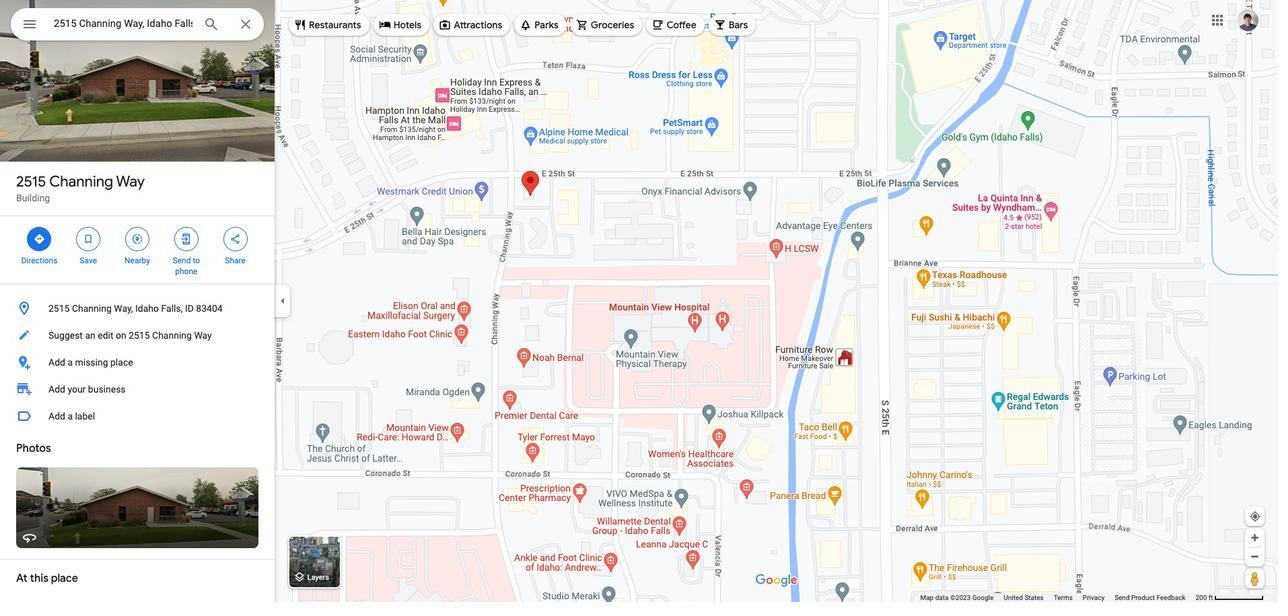 Task type: vqa. For each thing, say whether or not it's contained in the screenshot.
Glinter related to Glinter Orange Flavored Soft Drink 350ml
no



Task type: describe. For each thing, give the bounding box(es) containing it.
a for missing
[[68, 357, 73, 368]]

attractions button
[[434, 9, 511, 41]]

place inside button
[[110, 357, 133, 368]]

label
[[75, 411, 95, 422]]

add your business
[[48, 384, 126, 395]]


[[229, 232, 241, 246]]

product
[[1132, 594, 1156, 601]]

collapse side panel image
[[275, 294, 290, 308]]

200 ft button
[[1196, 594, 1265, 601]]

map data ©2023 google
[[921, 594, 994, 601]]

channing inside "button"
[[152, 330, 192, 341]]

id
[[185, 303, 194, 314]]

 search field
[[11, 8, 264, 43]]

terms
[[1054, 594, 1073, 601]]

channing for way
[[49, 172, 113, 191]]

map
[[921, 594, 934, 601]]

share
[[225, 256, 246, 265]]

hotels button
[[374, 9, 430, 41]]

 button
[[11, 8, 48, 43]]

coffee button
[[647, 9, 705, 41]]

footer inside google maps element
[[921, 593, 1196, 602]]

suggest an edit on 2515 channing way button
[[0, 322, 275, 349]]

building
[[16, 193, 50, 203]]

add for add a missing place
[[48, 357, 65, 368]]

add for add a label
[[48, 411, 65, 422]]

2515 channing way, idaho falls, id 83404
[[48, 303, 223, 314]]

groceries
[[591, 19, 635, 31]]

on
[[116, 330, 126, 341]]

to
[[193, 256, 200, 265]]

google account: nolan park  
(nolan.park@adept.ai) image
[[1238, 9, 1259, 31]]

coffee
[[667, 19, 697, 31]]

send for send product feedback
[[1115, 594, 1130, 601]]

send product feedback button
[[1115, 593, 1186, 602]]

add your business link
[[0, 376, 275, 403]]

way inside 2515 channing way building
[[116, 172, 145, 191]]

directions
[[21, 256, 57, 265]]

2515 inside "button"
[[129, 330, 150, 341]]

at
[[16, 572, 28, 585]]


[[131, 232, 143, 246]]

zoom out image
[[1251, 552, 1261, 562]]

bars button
[[709, 9, 757, 41]]

restaurants button
[[289, 9, 370, 41]]

save
[[80, 256, 97, 265]]

google maps element
[[0, 0, 1279, 602]]

add a label
[[48, 411, 95, 422]]

parks button
[[515, 9, 567, 41]]


[[22, 15, 38, 34]]



Task type: locate. For each thing, give the bounding box(es) containing it.
channing up building
[[49, 172, 113, 191]]

bars
[[729, 19, 748, 31]]

groceries button
[[571, 9, 643, 41]]

200 ft
[[1196, 594, 1214, 601]]

©2023
[[951, 594, 971, 601]]

3 add from the top
[[48, 411, 65, 422]]

add a missing place button
[[0, 349, 275, 376]]

add inside button
[[48, 411, 65, 422]]

1 horizontal spatial way
[[194, 330, 212, 341]]

add down suggest
[[48, 357, 65, 368]]

restaurants
[[309, 19, 361, 31]]

1 vertical spatial add
[[48, 384, 65, 395]]

idaho
[[135, 303, 159, 314]]

place
[[110, 357, 133, 368], [51, 572, 78, 585]]

0 vertical spatial 2515
[[16, 172, 46, 191]]

place down on
[[110, 357, 133, 368]]

terms button
[[1054, 593, 1073, 602]]

channing inside button
[[72, 303, 112, 314]]

1 horizontal spatial send
[[1115, 594, 1130, 601]]

ft
[[1209, 594, 1214, 601]]

show street view coverage image
[[1246, 568, 1265, 589]]

0 vertical spatial add
[[48, 357, 65, 368]]

none field inside 2515 channing way, idaho falls, id 83404 field
[[54, 15, 193, 32]]

2515 for way
[[16, 172, 46, 191]]

send for send to phone
[[173, 256, 191, 265]]

phone
[[175, 267, 198, 276]]

actions for 2515 channing way region
[[0, 216, 275, 284]]

footer
[[921, 593, 1196, 602]]

nearby
[[125, 256, 150, 265]]

zoom in image
[[1251, 533, 1261, 543]]

83404
[[196, 303, 223, 314]]

missing
[[75, 357, 108, 368]]

0 horizontal spatial 2515
[[16, 172, 46, 191]]

suggest an edit on 2515 channing way
[[48, 330, 212, 341]]

states
[[1025, 594, 1044, 601]]

edit
[[98, 330, 113, 341]]

way inside "button"
[[194, 330, 212, 341]]

0 vertical spatial place
[[110, 357, 133, 368]]

a left label at the left
[[68, 411, 73, 422]]

1 vertical spatial a
[[68, 411, 73, 422]]

place right this
[[51, 572, 78, 585]]

1 vertical spatial channing
[[72, 303, 112, 314]]

0 horizontal spatial way
[[116, 172, 145, 191]]

2515 up building
[[16, 172, 46, 191]]

privacy
[[1084, 594, 1105, 601]]

2515
[[16, 172, 46, 191], [48, 303, 70, 314], [129, 330, 150, 341]]

show your location image
[[1250, 510, 1262, 523]]

send inside send product feedback button
[[1115, 594, 1130, 601]]

channing for way,
[[72, 303, 112, 314]]

add a missing place
[[48, 357, 133, 368]]

attractions
[[454, 19, 503, 31]]

way up 
[[116, 172, 145, 191]]

send left product
[[1115, 594, 1130, 601]]

google
[[973, 594, 994, 601]]

way
[[116, 172, 145, 191], [194, 330, 212, 341]]

1 a from the top
[[68, 357, 73, 368]]

united states
[[1004, 594, 1044, 601]]

0 horizontal spatial send
[[173, 256, 191, 265]]

0 vertical spatial a
[[68, 357, 73, 368]]

channing inside 2515 channing way building
[[49, 172, 113, 191]]

2 add from the top
[[48, 384, 65, 395]]

1 vertical spatial send
[[1115, 594, 1130, 601]]

privacy button
[[1084, 593, 1105, 602]]

2515 Channing Way, Idaho Falls, ID 83404 field
[[11, 8, 264, 40]]

channing down falls,
[[152, 330, 192, 341]]

footer containing map data ©2023 google
[[921, 593, 1196, 602]]

2 horizontal spatial 2515
[[129, 330, 150, 341]]

0 vertical spatial send
[[173, 256, 191, 265]]

2515 right on
[[129, 330, 150, 341]]


[[180, 232, 192, 246]]

1 vertical spatial 2515
[[48, 303, 70, 314]]

2 a from the top
[[68, 411, 73, 422]]

1 horizontal spatial place
[[110, 357, 133, 368]]

1 horizontal spatial 2515
[[48, 303, 70, 314]]


[[33, 232, 45, 246]]

a inside button
[[68, 357, 73, 368]]

add left your
[[48, 384, 65, 395]]

send
[[173, 256, 191, 265], [1115, 594, 1130, 601]]

200
[[1196, 594, 1208, 601]]

add a label button
[[0, 403, 275, 430]]

your
[[68, 384, 86, 395]]

1 add from the top
[[48, 357, 65, 368]]


[[82, 232, 94, 246]]

way,
[[114, 303, 133, 314]]

add left label at the left
[[48, 411, 65, 422]]

a left the missing
[[68, 357, 73, 368]]

layers
[[308, 573, 329, 582]]

photos
[[16, 442, 51, 455]]

data
[[936, 594, 949, 601]]

send up 'phone'
[[173, 256, 191, 265]]

at this place
[[16, 572, 78, 585]]

add
[[48, 357, 65, 368], [48, 384, 65, 395], [48, 411, 65, 422]]

0 horizontal spatial place
[[51, 572, 78, 585]]

feedback
[[1157, 594, 1186, 601]]

suggest
[[48, 330, 83, 341]]

1 vertical spatial way
[[194, 330, 212, 341]]

falls,
[[161, 303, 183, 314]]

0 vertical spatial way
[[116, 172, 145, 191]]

hotels
[[394, 19, 422, 31]]

business
[[88, 384, 126, 395]]

send product feedback
[[1115, 594, 1186, 601]]

a inside button
[[68, 411, 73, 422]]

united states button
[[1004, 593, 1044, 602]]

1 vertical spatial place
[[51, 572, 78, 585]]

2515 channing way main content
[[0, 0, 275, 602]]

send to phone
[[173, 256, 200, 276]]

2515 for way,
[[48, 303, 70, 314]]

add for add your business
[[48, 384, 65, 395]]

0 vertical spatial channing
[[49, 172, 113, 191]]

2515 channing way, idaho falls, id 83404 button
[[0, 295, 275, 322]]

a
[[68, 357, 73, 368], [68, 411, 73, 422]]

a for label
[[68, 411, 73, 422]]

2515 up suggest
[[48, 303, 70, 314]]

add inside button
[[48, 357, 65, 368]]

way down 83404
[[194, 330, 212, 341]]

2515 inside 2515 channing way building
[[16, 172, 46, 191]]

2 vertical spatial add
[[48, 411, 65, 422]]

2515 inside button
[[48, 303, 70, 314]]

channing
[[49, 172, 113, 191], [72, 303, 112, 314], [152, 330, 192, 341]]

this
[[30, 572, 49, 585]]

parks
[[535, 19, 559, 31]]

None field
[[54, 15, 193, 32]]

channing up "an"
[[72, 303, 112, 314]]

send inside send to phone
[[173, 256, 191, 265]]

2 vertical spatial 2515
[[129, 330, 150, 341]]

2 vertical spatial channing
[[152, 330, 192, 341]]

united
[[1004, 594, 1024, 601]]

2515 channing way building
[[16, 172, 145, 203]]

an
[[85, 330, 95, 341]]



